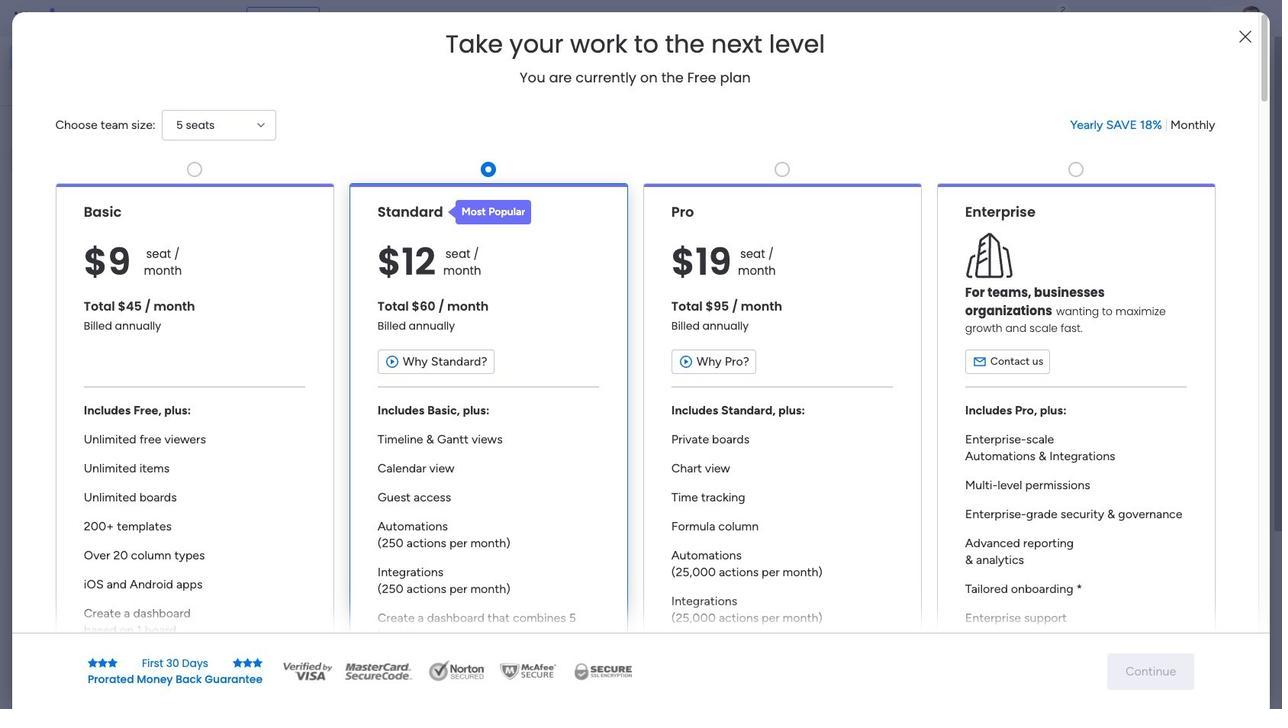 Task type: describe. For each thing, give the bounding box(es) containing it.
verified by visa image
[[281, 660, 334, 683]]

2 vertical spatial option
[[0, 180, 195, 184]]

invite members image
[[1078, 11, 1094, 26]]

0 vertical spatial option
[[9, 46, 185, 70]]

2 image
[[1056, 1, 1070, 18]]

1 star image from the left
[[98, 657, 108, 668]]

2 element
[[390, 575, 408, 593]]

2 add to favorites image from the left
[[702, 279, 717, 294]]

1 vertical spatial option
[[9, 72, 185, 96]]

check circle image
[[1053, 163, 1063, 174]]

getting started element
[[1030, 556, 1259, 617]]

2 star image from the left
[[253, 657, 263, 668]]

tier options list box
[[55, 156, 1215, 689]]

help image
[[1183, 11, 1198, 26]]

pro tier selected option
[[643, 183, 922, 689]]

norton secured image
[[423, 660, 492, 683]]

3 star image from the left
[[233, 657, 243, 668]]

2 star image from the left
[[108, 657, 117, 668]]

notifications image
[[1011, 11, 1026, 26]]

mcafee secure image
[[498, 660, 559, 683]]

section head inside standard tier selected option
[[448, 200, 532, 224]]

close recently visited image
[[236, 124, 254, 143]]

standard tier selected option
[[349, 183, 628, 689]]

4 star image from the left
[[243, 657, 253, 668]]



Task type: vqa. For each thing, say whether or not it's contained in the screenshot.
"option" to the middle
yes



Task type: locate. For each thing, give the bounding box(es) containing it.
star image
[[98, 657, 108, 668], [108, 657, 117, 668], [233, 657, 243, 668], [243, 657, 253, 668]]

0 horizontal spatial star image
[[88, 657, 98, 668]]

1 horizontal spatial star image
[[253, 657, 263, 668]]

1 star image from the left
[[88, 657, 98, 668]]

option
[[9, 46, 185, 70], [9, 72, 185, 96], [0, 180, 195, 184]]

star image
[[88, 657, 98, 668], [253, 657, 263, 668]]

section head
[[448, 200, 532, 224]]

basic tier selected option
[[55, 183, 334, 689]]

templates image image
[[1044, 307, 1246, 412]]

update feed image
[[1045, 11, 1060, 26]]

ssl encrypted image
[[565, 660, 641, 683]]

circle o image
[[1053, 182, 1063, 194]]

list box
[[0, 178, 195, 543]]

see plans image
[[253, 10, 267, 27]]

component image
[[754, 303, 768, 316]]

2 horizontal spatial add to favorites image
[[952, 279, 967, 294]]

remove from favorites image
[[453, 466, 468, 481]]

terry turtle image
[[272, 627, 302, 658]]

3 add to favorites image from the left
[[952, 279, 967, 294]]

1 horizontal spatial add to favorites image
[[702, 279, 717, 294]]

terry turtle image
[[1239, 6, 1264, 31]]

heading
[[446, 31, 825, 58]]

add to favorites image
[[453, 279, 468, 294], [702, 279, 717, 294], [952, 279, 967, 294]]

1 add to favorites image from the left
[[453, 279, 468, 294]]

search everything image
[[1149, 11, 1165, 26]]

0 horizontal spatial add to favorites image
[[453, 279, 468, 294]]

mastercard secure code image
[[340, 660, 417, 683]]

monday marketplace image
[[1112, 11, 1127, 26]]

select product image
[[14, 11, 29, 26]]

billing cycle selection group
[[1070, 117, 1215, 133]]

enterprise tier selected option
[[937, 183, 1215, 689]]

quick search results list box
[[236, 143, 994, 532]]

public board image
[[754, 279, 771, 295]]



